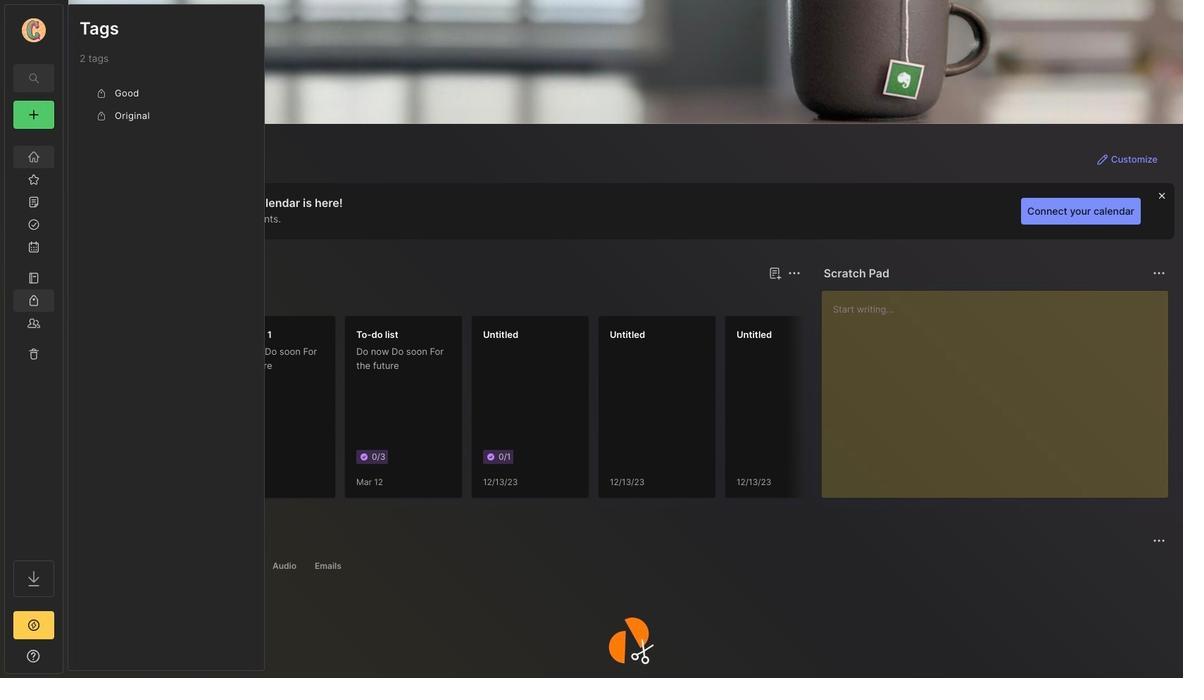 Task type: describe. For each thing, give the bounding box(es) containing it.
click to expand image
[[62, 652, 72, 669]]

edit search image
[[25, 70, 42, 87]]

WHAT'S NEW field
[[5, 645, 63, 668]]

tree inside main element
[[5, 137, 63, 548]]

Start writing… text field
[[833, 291, 1168, 487]]

home image
[[27, 150, 41, 164]]



Task type: locate. For each thing, give the bounding box(es) containing it.
Account field
[[5, 16, 63, 44]]

upgrade image
[[25, 617, 42, 634]]

row group
[[80, 82, 253, 127], [91, 315, 1105, 507]]

1 vertical spatial row group
[[91, 315, 1105, 507]]

tab list
[[94, 558, 1163, 575]]

main element
[[0, 0, 68, 678]]

tab
[[141, 290, 198, 307], [94, 558, 147, 575], [201, 558, 261, 575], [266, 558, 303, 575], [308, 558, 348, 575]]

0 vertical spatial row group
[[80, 82, 253, 127]]

tree
[[5, 137, 63, 548]]

account image
[[22, 18, 46, 42]]



Task type: vqa. For each thing, say whether or not it's contained in the screenshot.
click to expand image
yes



